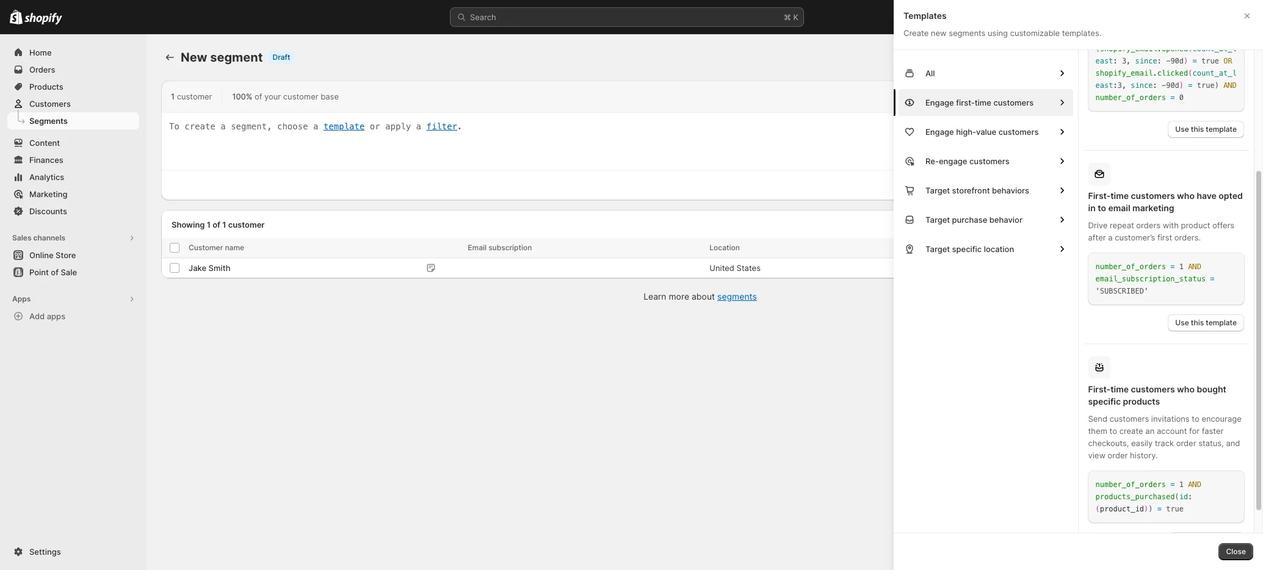 Task type: vqa. For each thing, say whether or not it's contained in the screenshot.
bottom This
yes



Task type: describe. For each thing, give the bounding box(es) containing it.
specific inside first-time customers who bought specific products
[[1089, 396, 1122, 407]]

0 horizontal spatial segments
[[718, 291, 757, 302]]

target for target purchase behavior
[[926, 215, 951, 225]]

number_of_orders for first-time customers who have opted in to email marketing
[[1096, 263, 1167, 271]]

amount spent
[[1039, 243, 1088, 252]]

: down the shopify_email.clicked
[[1114, 81, 1118, 90]]

re-engage customers
[[926, 156, 1010, 166]]

shopify image
[[25, 13, 62, 25]]

id
[[1180, 493, 1189, 502]]

2 horizontal spatial customer
[[283, 92, 319, 101]]

repeat
[[1111, 221, 1135, 230]]

a
[[1109, 233, 1113, 243]]

discounts
[[29, 206, 67, 216]]

smith
[[209, 263, 231, 273]]

with
[[1163, 221, 1179, 230]]

engage high-value customers button
[[899, 119, 1074, 145]]

spent
[[1068, 243, 1088, 252]]

first-time customers who bought specific products
[[1089, 384, 1227, 407]]

this for first use this template button from the bottom
[[1192, 318, 1205, 327]]

= left 0
[[1171, 93, 1176, 102]]

new
[[931, 28, 947, 38]]

behavior
[[990, 215, 1023, 225]]

3 ,
[[1123, 57, 1132, 65]]

showing
[[172, 220, 205, 229]]

easily
[[1132, 439, 1153, 448]]

target for target specific location
[[926, 244, 951, 254]]

apps
[[47, 312, 65, 321]]

jake smith
[[189, 263, 231, 273]]

1 vertical spatial 90d
[[1167, 81, 1180, 90]]

draft
[[273, 53, 290, 62]]

checkouts,
[[1089, 439, 1130, 448]]

templates
[[904, 10, 947, 21]]

templates.
[[1063, 28, 1102, 38]]

1 vertical spatial since :
[[1132, 81, 1158, 90]]

first-
[[957, 98, 975, 108]]

shopify_email.opened
[[1101, 45, 1189, 53]]

email
[[468, 243, 487, 252]]

: left 3 ,
[[1114, 57, 1118, 65]]

product_id
[[1101, 505, 1145, 514]]

1 vertical spatial since
[[1132, 81, 1154, 90]]

2 use from the top
[[1176, 318, 1190, 327]]

1 number_of_orders from the top
[[1096, 93, 1167, 102]]

orders.
[[1175, 233, 1202, 243]]

about
[[692, 291, 715, 302]]

home link
[[7, 44, 139, 61]]

= up email_subscription_status
[[1171, 263, 1176, 271]]

united states
[[710, 263, 761, 273]]

create
[[1120, 426, 1144, 436]]

customizable
[[1011, 28, 1061, 38]]

engage first-time customers button
[[899, 89, 1074, 116]]

subscribed
[[1101, 287, 1145, 296]]

k
[[794, 12, 799, 22]]

0 vertical spatial since :
[[1136, 57, 1162, 65]]

encourage
[[1202, 414, 1242, 424]]

1 horizontal spatial to
[[1110, 426, 1118, 436]]

2 ' from the left
[[1145, 287, 1149, 296]]

customers
[[29, 99, 71, 109]]

target purchase behavior button
[[899, 206, 1074, 233]]

( product_id ) ) =
[[1096, 505, 1162, 514]]

sales
[[12, 233, 31, 243]]

send customers invitations to encourage them to create an account for faster checkouts, easily track order status, and view order history.
[[1089, 414, 1242, 461]]

showing 1 of 1 customer
[[172, 220, 265, 229]]

email
[[1109, 203, 1131, 213]]

0 vertical spatial and
[[1224, 81, 1238, 90]]

1 vertical spatial true
[[1198, 81, 1215, 90]]

: down shopify_email.opened
[[1158, 57, 1162, 65]]

offers
[[1213, 221, 1235, 230]]

time for first-time customers who have opted in to email marketing
[[1111, 191, 1129, 201]]

100% of your customer base
[[232, 92, 339, 101]]

first- for first-time customers who bought specific products
[[1089, 384, 1111, 395]]

engage high-value customers
[[926, 127, 1039, 137]]

opted
[[1219, 191, 1244, 201]]

⌘ k
[[784, 12, 799, 22]]

= left true )
[[1189, 81, 1193, 90]]

first
[[1158, 233, 1173, 243]]

email subscription
[[468, 243, 532, 252]]

number_of_orders for first-time customers who bought specific products
[[1096, 481, 1167, 489]]

segments
[[29, 116, 68, 126]]

2 template from the top
[[1207, 318, 1238, 327]]

0 vertical spatial 90d
[[1171, 57, 1185, 65]]

orders
[[908, 243, 932, 252]]

drive repeat orders with product offers after a customer's first orders.
[[1089, 221, 1235, 243]]

and for bought
[[1189, 481, 1202, 489]]

1 vertical spatial -
[[1162, 81, 1167, 90]]

who for have
[[1178, 191, 1195, 201]]

new
[[181, 50, 207, 65]]

1 vertical spatial to
[[1193, 414, 1200, 424]]

all button
[[899, 60, 1074, 87]]

email_subscription_status
[[1096, 275, 1207, 283]]

in
[[1089, 203, 1096, 213]]

2 count_at_l from the top
[[1193, 69, 1237, 78]]

0 vertical spatial 3
[[1123, 57, 1127, 65]]

customers link
[[7, 95, 139, 112]]

customers inside button
[[999, 127, 1039, 137]]

1 vertical spatial order
[[1108, 451, 1129, 461]]

engage for engage high-value customers
[[926, 127, 955, 137]]

after
[[1089, 233, 1107, 243]]

0 vertical spatial ,
[[1127, 57, 1132, 65]]

an
[[1146, 426, 1155, 436]]

0 vertical spatial true
[[1202, 57, 1220, 65]]

( shopify_email.opened (
[[1096, 45, 1193, 53]]

1 ' from the left
[[1096, 287, 1101, 296]]

first- for first-time customers who have opted in to email marketing
[[1089, 191, 1111, 201]]

segment
[[210, 50, 263, 65]]



Task type: locate. For each thing, give the bounding box(es) containing it.
1 use this template button from the top
[[1169, 121, 1245, 138]]

settings
[[29, 547, 61, 557]]

= down products_purchased ( id :
[[1158, 505, 1162, 514]]

0 vertical spatial -90d )
[[1167, 57, 1189, 65]]

view
[[1089, 451, 1106, 461]]

1 vertical spatial count_at_l
[[1193, 69, 1237, 78]]

2 target from the top
[[926, 215, 951, 225]]

this for 2nd use this template button from the bottom of the page
[[1192, 125, 1205, 134]]

all
[[926, 68, 936, 78]]

since down shopify_email.opened
[[1136, 57, 1158, 65]]

customer down new
[[177, 92, 212, 101]]

products_purchased
[[1096, 493, 1176, 502]]

who left have
[[1178, 191, 1195, 201]]

1 vertical spatial template
[[1207, 318, 1238, 327]]

0 horizontal spatial to
[[1098, 203, 1107, 213]]

count_at_l east up 0
[[1096, 69, 1237, 90]]

= up true )
[[1193, 57, 1198, 65]]

first- up in
[[1089, 191, 1111, 201]]

-
[[1167, 57, 1171, 65], [1162, 81, 1167, 90]]

specific down purchase
[[953, 244, 982, 254]]

high-
[[957, 127, 977, 137]]

time up engage high-value customers
[[975, 98, 992, 108]]

2 first- from the top
[[1089, 384, 1111, 395]]

1 template from the top
[[1207, 125, 1238, 134]]

more
[[669, 291, 690, 302]]

and
[[1224, 81, 1238, 90], [1189, 263, 1202, 271], [1189, 481, 1202, 489]]

customer up smith
[[228, 220, 265, 229]]

first-
[[1089, 191, 1111, 201], [1089, 384, 1111, 395]]

90d down shopify_email.opened
[[1171, 57, 1185, 65]]

segments link
[[7, 112, 139, 130]]

customer right 'your'
[[283, 92, 319, 101]]

0 horizontal spatial order
[[1108, 451, 1129, 461]]

specific inside button
[[953, 244, 982, 254]]

-90d ) up 0
[[1162, 81, 1185, 90]]

engage inside button
[[926, 98, 955, 108]]

add apps
[[29, 312, 65, 321]]

since :
[[1136, 57, 1162, 65], [1132, 81, 1158, 90]]

0 vertical spatial this
[[1192, 125, 1205, 134]]

0 vertical spatial first-
[[1089, 191, 1111, 201]]

1 vertical spatial number_of_orders
[[1096, 263, 1167, 271]]

time inside first-time customers who have opted in to email marketing
[[1111, 191, 1129, 201]]

re-
[[926, 156, 939, 166]]

target left purchase
[[926, 215, 951, 225]]

and
[[1227, 439, 1241, 448]]

count_at_l
[[1193, 45, 1237, 53], [1193, 69, 1237, 78]]

1 vertical spatial of
[[213, 220, 221, 229]]

customers inside send customers invitations to encourage them to create an account for faster checkouts, easily track order status, and view order history.
[[1110, 414, 1150, 424]]

who for bought
[[1178, 384, 1195, 395]]

specific up send
[[1089, 396, 1122, 407]]

target storefront behaviors
[[926, 186, 1030, 195]]

customers inside first-time customers who bought specific products
[[1132, 384, 1176, 395]]

of left 'your'
[[255, 92, 262, 101]]

use down email_subscription_status
[[1176, 318, 1190, 327]]

0 vertical spatial use
[[1176, 125, 1190, 134]]

2 count_at_l east from the top
[[1096, 69, 1237, 90]]

customers up "value"
[[994, 98, 1034, 108]]

1 vertical spatial count_at_l east
[[1096, 69, 1237, 90]]

, up the shopify_email.clicked
[[1127, 57, 1132, 65]]

0 vertical spatial -
[[1167, 57, 1171, 65]]

1 horizontal spatial customer
[[228, 220, 265, 229]]

jake smith link
[[189, 262, 231, 274]]

customers up the products
[[1132, 384, 1176, 395]]

re-engage customers button
[[899, 148, 1074, 175]]

0 vertical spatial number_of_orders
[[1096, 93, 1167, 102]]

0 vertical spatial use this template
[[1176, 125, 1238, 134]]

engage left high-
[[926, 127, 955, 137]]

2 horizontal spatial to
[[1193, 414, 1200, 424]]

and down status,
[[1189, 481, 1202, 489]]

100%
[[232, 92, 252, 101]]

3 up the shopify_email.clicked
[[1123, 57, 1127, 65]]

' subscribed '
[[1096, 287, 1149, 296]]

1 vertical spatial use this template
[[1176, 318, 1238, 327]]

' down email_subscription_status
[[1145, 287, 1149, 296]]

0 vertical spatial specific
[[953, 244, 982, 254]]

1 who from the top
[[1178, 191, 1195, 201]]

sales channels button
[[7, 230, 139, 247]]

3 target from the top
[[926, 244, 951, 254]]

order
[[1177, 439, 1197, 448], [1108, 451, 1129, 461]]

time inside engage first-time customers button
[[975, 98, 992, 108]]

and for have
[[1189, 263, 1202, 271]]

united
[[710, 263, 735, 273]]

number_of_orders up the products_purchased
[[1096, 481, 1167, 489]]

-90d ) down shopify_email.opened
[[1167, 57, 1189, 65]]

time up the products
[[1111, 384, 1129, 395]]

2 vertical spatial to
[[1110, 426, 1118, 436]]

east left 3 ,
[[1096, 57, 1114, 65]]

1 horizontal spatial segments
[[949, 28, 986, 38]]

east
[[1096, 57, 1114, 65], [1096, 81, 1114, 90]]

' down after
[[1096, 287, 1101, 296]]

specific
[[953, 244, 982, 254], [1089, 396, 1122, 407]]

amount
[[1039, 243, 1066, 252]]

first- inside first-time customers who have opted in to email marketing
[[1089, 191, 1111, 201]]

2 vertical spatial time
[[1111, 384, 1129, 395]]

0 vertical spatial since
[[1136, 57, 1158, 65]]

sales channels
[[12, 233, 65, 243]]

- down shopify_email.opened
[[1167, 57, 1171, 65]]

90d up 0
[[1167, 81, 1180, 90]]

: 3 ,
[[1114, 81, 1127, 90]]

engage first-time customers
[[926, 98, 1034, 108]]

1 horizontal spatial specific
[[1089, 396, 1122, 407]]

east down the shopify_email.clicked
[[1096, 81, 1114, 90]]

= down the offers
[[1211, 275, 1215, 283]]

using
[[988, 28, 1009, 38]]

who inside first-time customers who bought specific products
[[1178, 384, 1195, 395]]

1 vertical spatial target
[[926, 215, 951, 225]]

channels
[[33, 233, 65, 243]]

since : down shopify_email.clicked (
[[1132, 81, 1158, 90]]

0 vertical spatial use this template button
[[1169, 121, 1245, 138]]

engage left first- at top
[[926, 98, 955, 108]]

2 vertical spatial number_of_orders
[[1096, 481, 1167, 489]]

1 vertical spatial -90d )
[[1162, 81, 1185, 90]]

1 use this template from the top
[[1176, 125, 1238, 134]]

true )
[[1198, 81, 1220, 90]]

search
[[470, 12, 496, 22]]

: down shopify_email.clicked (
[[1154, 81, 1158, 90]]

'
[[1096, 287, 1101, 296], [1145, 287, 1149, 296]]

1 vertical spatial time
[[1111, 191, 1129, 201]]

them
[[1089, 426, 1108, 436]]

0 vertical spatial engage
[[926, 98, 955, 108]]

1 count_at_l east from the top
[[1096, 45, 1237, 65]]

0 vertical spatial time
[[975, 98, 992, 108]]

2 east from the top
[[1096, 81, 1114, 90]]

account
[[1158, 426, 1188, 436]]

0 vertical spatial count_at_l
[[1193, 45, 1237, 53]]

2 who from the top
[[1178, 384, 1195, 395]]

true
[[1202, 57, 1220, 65], [1198, 81, 1215, 90], [1167, 505, 1184, 514]]

for
[[1190, 426, 1200, 436]]

first- up send
[[1089, 384, 1111, 395]]

1 vertical spatial who
[[1178, 384, 1195, 395]]

0 horizontal spatial customer
[[177, 92, 212, 101]]

0 vertical spatial order
[[1177, 439, 1197, 448]]

1 vertical spatial first-
[[1089, 384, 1111, 395]]

new segment
[[181, 50, 263, 65]]

1 first- from the top
[[1089, 191, 1111, 201]]

-90d )
[[1167, 57, 1189, 65], [1162, 81, 1185, 90]]

invitations
[[1152, 414, 1190, 424]]

segments
[[949, 28, 986, 38], [718, 291, 757, 302]]

have
[[1198, 191, 1217, 201]]

marketing
[[1133, 203, 1175, 213]]

history.
[[1131, 451, 1159, 461]]

use down 0
[[1176, 125, 1190, 134]]

to inside first-time customers who have opted in to email marketing
[[1098, 203, 1107, 213]]

1 engage from the top
[[926, 98, 955, 108]]

1 vertical spatial engage
[[926, 127, 955, 137]]

time for first-time customers who bought specific products
[[1111, 384, 1129, 395]]

target for target storefront behaviors
[[926, 186, 951, 195]]

engage inside button
[[926, 127, 955, 137]]

states
[[737, 263, 761, 273]]

apps button
[[7, 291, 139, 308]]

1 vertical spatial segments
[[718, 291, 757, 302]]

number_of_orders up email_subscription_status
[[1096, 263, 1167, 271]]

engage for engage first-time customers
[[926, 98, 955, 108]]

learn
[[644, 291, 667, 302]]

status,
[[1199, 439, 1225, 448]]

target down the "re-"
[[926, 186, 951, 195]]

(
[[1096, 45, 1101, 53], [1189, 45, 1193, 53], [1189, 69, 1193, 78], [1176, 493, 1180, 502], [1096, 505, 1101, 514]]

target specific location
[[926, 244, 1015, 254]]

order down the checkouts,
[[1108, 451, 1129, 461]]

, down the shopify_email.clicked
[[1123, 81, 1127, 90]]

1 vertical spatial use this template button
[[1169, 315, 1245, 332]]

your
[[265, 92, 281, 101]]

1 vertical spatial this
[[1192, 318, 1205, 327]]

0 horizontal spatial specific
[[953, 244, 982, 254]]

2 vertical spatial and
[[1189, 481, 1202, 489]]

2 vertical spatial true
[[1167, 505, 1184, 514]]

1 vertical spatial ,
[[1123, 81, 1127, 90]]

1 vertical spatial 3
[[1118, 81, 1123, 90]]

product
[[1182, 221, 1211, 230]]

0 vertical spatial who
[[1178, 191, 1195, 201]]

: right the products_purchased
[[1189, 493, 1193, 502]]

and right true )
[[1224, 81, 1238, 90]]

0 vertical spatial count_at_l east
[[1096, 45, 1237, 65]]

1 vertical spatial specific
[[1089, 396, 1122, 407]]

= up products_purchased ( id :
[[1171, 481, 1176, 489]]

engage
[[926, 98, 955, 108], [926, 127, 955, 137]]

2 this from the top
[[1192, 318, 1205, 327]]

customers down "value"
[[970, 156, 1010, 166]]

0 horizontal spatial of
[[213, 220, 221, 229]]

close button
[[1220, 544, 1254, 561]]

since : down shopify_email.opened
[[1136, 57, 1162, 65]]

drive
[[1089, 221, 1108, 230]]

2 use this template from the top
[[1176, 318, 1238, 327]]

products_purchased ( id :
[[1096, 493, 1193, 502]]

to up the checkouts,
[[1110, 426, 1118, 436]]

purchase
[[953, 215, 988, 225]]

order down for at the bottom of page
[[1177, 439, 1197, 448]]

- down shopify_email.clicked (
[[1162, 81, 1167, 90]]

count_at_l east up shopify_email.clicked (
[[1096, 45, 1237, 65]]

behaviors
[[993, 186, 1030, 195]]

customers right "value"
[[999, 127, 1039, 137]]

1 target from the top
[[926, 186, 951, 195]]

use
[[1176, 125, 1190, 134], [1176, 318, 1190, 327]]

segments right "new"
[[949, 28, 986, 38]]

count_at_l up or
[[1193, 45, 1237, 53]]

1 east from the top
[[1096, 57, 1114, 65]]

time inside first-time customers who bought specific products
[[1111, 384, 1129, 395]]

segments down united states
[[718, 291, 757, 302]]

and down orders.
[[1189, 263, 1202, 271]]

template
[[1207, 125, 1238, 134], [1207, 318, 1238, 327]]

count_at_l up true )
[[1193, 69, 1237, 78]]

shopify_email.clicked (
[[1096, 69, 1193, 78]]

2 number_of_orders from the top
[[1096, 263, 1167, 271]]

customers up the create
[[1110, 414, 1150, 424]]

first-time customers who have opted in to email marketing
[[1089, 191, 1244, 213]]

who inside first-time customers who have opted in to email marketing
[[1178, 191, 1195, 201]]

of right showing
[[213, 220, 221, 229]]

1 customer
[[171, 92, 212, 101]]

0 vertical spatial to
[[1098, 203, 1107, 213]]

1 count_at_l from the top
[[1193, 45, 1237, 53]]

bought
[[1198, 384, 1227, 395]]

or
[[1224, 57, 1233, 65]]

since down the shopify_email.clicked
[[1132, 81, 1154, 90]]

alert
[[161, 171, 181, 200]]

0 vertical spatial template
[[1207, 125, 1238, 134]]

to right in
[[1098, 203, 1107, 213]]

2 vertical spatial target
[[926, 244, 951, 254]]

time up 'email'
[[1111, 191, 1129, 201]]

0 vertical spatial target
[[926, 186, 951, 195]]

2 use this template button from the top
[[1169, 315, 1245, 332]]

1 use from the top
[[1176, 125, 1190, 134]]

1 vertical spatial use
[[1176, 318, 1190, 327]]

who left bought
[[1178, 384, 1195, 395]]

⌘
[[784, 12, 792, 22]]

1 horizontal spatial of
[[255, 92, 262, 101]]

0 vertical spatial segments
[[949, 28, 986, 38]]

1
[[171, 92, 175, 101], [207, 220, 211, 229], [222, 220, 226, 229], [1180, 263, 1184, 271], [1180, 481, 1184, 489]]

since
[[1136, 57, 1158, 65], [1132, 81, 1154, 90]]

90d
[[1171, 57, 1185, 65], [1167, 81, 1180, 90]]

1 vertical spatial east
[[1096, 81, 1114, 90]]

3 down the shopify_email.clicked
[[1118, 81, 1123, 90]]

1 vertical spatial and
[[1189, 263, 1202, 271]]

2 engage from the top
[[926, 127, 955, 137]]

0 vertical spatial east
[[1096, 57, 1114, 65]]

customers inside first-time customers who have opted in to email marketing
[[1132, 191, 1176, 201]]

settings link
[[7, 544, 139, 561]]

3 number_of_orders from the top
[[1096, 481, 1167, 489]]

1 this from the top
[[1192, 125, 1205, 134]]

target inside button
[[926, 215, 951, 225]]

1 horizontal spatial order
[[1177, 439, 1197, 448]]

orders
[[1137, 221, 1161, 230]]

create new segments using customizable templates.
[[904, 28, 1102, 38]]

jake
[[189, 263, 207, 273]]

to up for at the bottom of page
[[1193, 414, 1200, 424]]

0 vertical spatial of
[[255, 92, 262, 101]]

number_of_orders down ': 3 ,'
[[1096, 93, 1167, 102]]

target down target purchase behavior
[[926, 244, 951, 254]]

1 horizontal spatial '
[[1145, 287, 1149, 296]]

use this template button
[[1169, 121, 1245, 138], [1169, 315, 1245, 332]]

0 horizontal spatial '
[[1096, 287, 1101, 296]]

customers up marketing
[[1132, 191, 1176, 201]]

add
[[29, 312, 45, 321]]

first- inside first-time customers who bought specific products
[[1089, 384, 1111, 395]]



